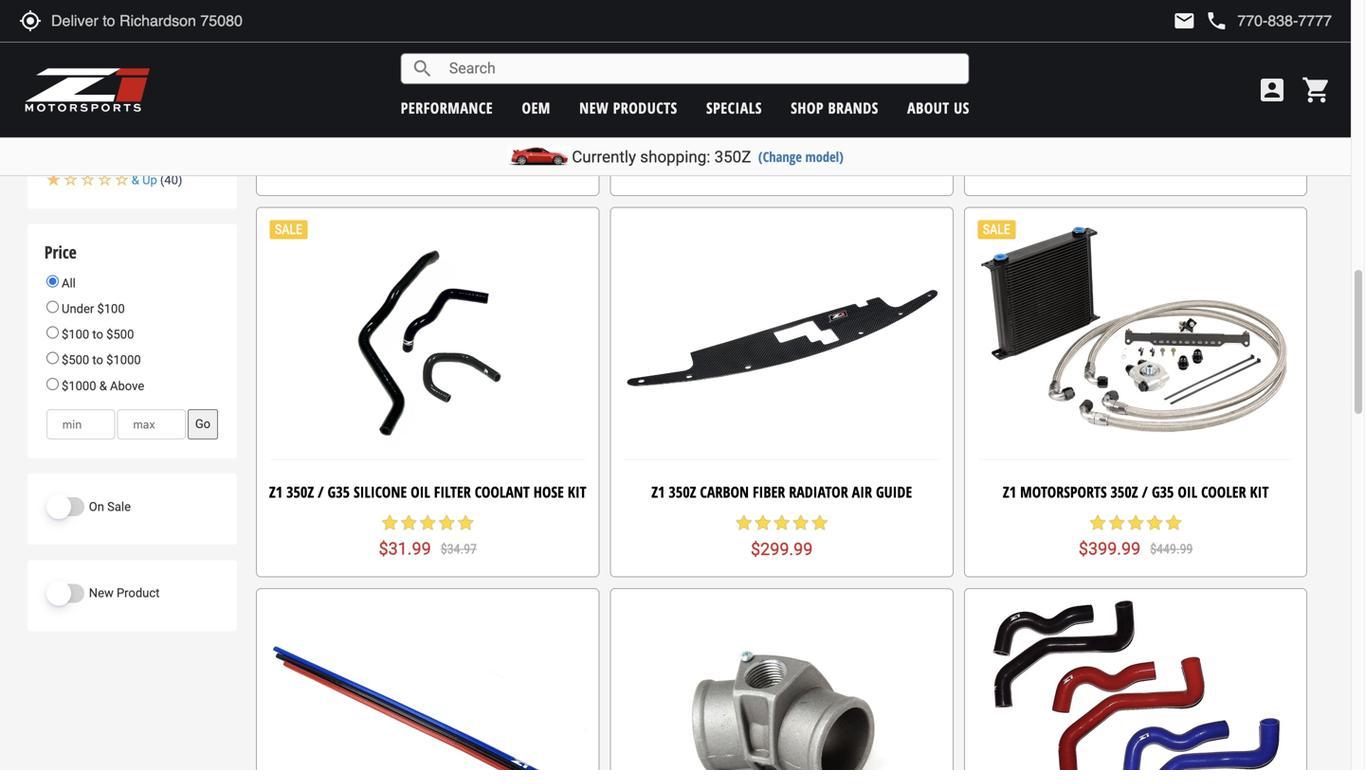 Task type: locate. For each thing, give the bounding box(es) containing it.
2 horizontal spatial coolant
[[981, 84, 1036, 104]]

z1 for z1 350z / g35 silicone oil filter coolant hose kit
[[269, 482, 283, 502]]

None radio
[[46, 275, 59, 288], [46, 327, 59, 339], [46, 352, 59, 365], [46, 275, 59, 288], [46, 327, 59, 339], [46, 352, 59, 365]]

0 vertical spatial $1000
[[106, 353, 141, 368]]

to
[[92, 328, 103, 342], [92, 353, 103, 368]]

to for $100
[[92, 328, 103, 342]]

0 horizontal spatial $500
[[62, 353, 89, 368]]

coolant inside the "z1 350z / g35 vq35de silicone radiator coolant hoses"
[[881, 84, 936, 104]]

oil left "filter"
[[411, 482, 430, 502]]

0 vertical spatial up
[[142, 135, 157, 150]]

& for & up 40
[[132, 173, 139, 187]]

$100 down under
[[62, 328, 89, 342]]

2 vertical spatial &
[[99, 379, 107, 393]]

coolant left us
[[881, 84, 936, 104]]

mail phone
[[1173, 9, 1228, 32]]

on sale
[[89, 500, 131, 514]]

star star star star star $399.99 $449.99
[[1079, 514, 1193, 560]]

star star star star star $34
[[1089, 132, 1184, 178]]

0 horizontal spatial $100
[[62, 328, 89, 342]]

cooler
[[1202, 482, 1246, 502]]

z1 350z / g35 vq35de silicone radiator coolant hoses
[[628, 84, 936, 121]]

z1 motorsports logo image
[[24, 66, 151, 114]]

1 vertical spatial up
[[142, 173, 157, 187]]

currently
[[572, 147, 636, 166]]

0 horizontal spatial oil
[[411, 482, 430, 502]]

/ for z1 350z / g35 vq35de silicone heater hose set
[[331, 84, 337, 104]]

0 vertical spatial &
[[132, 135, 139, 150]]

$449.99
[[1150, 542, 1193, 558]]

g35 for z1 350z / g35 silicone oil filter coolant hose kit
[[328, 482, 350, 502]]

/
[[331, 84, 337, 104], [676, 84, 682, 104], [1232, 84, 1238, 104], [318, 482, 324, 502], [1142, 482, 1148, 502]]

$100 up "$100 to $500"
[[97, 302, 125, 316]]

show more button
[[46, 8, 138, 33]]

g35 inside the "z1 350z / g35 vq35de silicone radiator coolant hoses"
[[686, 84, 708, 104]]

2 vq35de from the left
[[712, 84, 758, 104]]

shop
[[791, 98, 824, 118]]

1 up from the top
[[142, 135, 157, 150]]

350z
[[300, 84, 327, 104], [645, 84, 672, 104], [715, 147, 751, 166], [286, 482, 314, 502], [669, 482, 696, 502], [1111, 482, 1138, 502]]

& left above
[[99, 379, 107, 393]]

heater inside the coolant temperature sensor adapter / bleeder port - heater hose
[[1119, 101, 1162, 121]]

up for 40
[[142, 173, 157, 187]]

coolant
[[881, 84, 936, 104], [981, 84, 1036, 104], [475, 482, 530, 502]]

None radio
[[46, 301, 59, 313], [46, 378, 59, 390], [46, 301, 59, 313], [46, 378, 59, 390]]

350z for z1 350z / g35 silicone oil filter coolant hose kit
[[286, 482, 314, 502]]

bleeder
[[1242, 84, 1291, 104]]

1 oil from the left
[[411, 482, 430, 502]]

set
[[554, 84, 573, 104]]

new
[[580, 98, 609, 118]]

1 horizontal spatial vq35de
[[712, 84, 758, 104]]

coolant inside the coolant temperature sensor adapter / bleeder port - heater hose
[[981, 84, 1036, 104]]

heater left oem
[[473, 84, 516, 104]]

$399.99
[[1079, 540, 1141, 560]]

under  $100
[[59, 302, 125, 316]]

350z inside the "z1 350z / g35 vq35de silicone radiator coolant hoses"
[[645, 84, 672, 104]]

2 up from the top
[[142, 173, 157, 187]]

silicone for radiator
[[761, 84, 815, 104]]

vq35de down search search box
[[712, 84, 758, 104]]

z1
[[282, 84, 296, 104], [628, 84, 641, 104], [269, 482, 283, 502], [652, 482, 665, 502], [1003, 482, 1017, 502]]

$299.99
[[751, 540, 813, 560]]

1 vertical spatial to
[[92, 353, 103, 368]]

/ for z1 350z / g35 silicone oil filter coolant hose kit
[[318, 482, 324, 502]]

$500 up the $500 to $1000 on the left top
[[106, 328, 134, 342]]

1 horizontal spatial oil
[[1178, 482, 1198, 502]]

z1 for z1 350z / g35 vq35de silicone heater hose set
[[282, 84, 296, 104]]

coolant right us
[[981, 84, 1036, 104]]

1 kit from the left
[[568, 482, 587, 502]]

$100
[[97, 302, 125, 316], [62, 328, 89, 342]]

$109.99
[[751, 158, 813, 178]]

1 vertical spatial $1000
[[62, 379, 96, 393]]

phone
[[1206, 9, 1228, 32]]

$49.99
[[402, 158, 454, 178]]

$1000 up above
[[106, 353, 141, 368]]

1 horizontal spatial silicone
[[416, 84, 469, 104]]

0 horizontal spatial kit
[[568, 482, 587, 502]]

1 vq35de from the left
[[367, 84, 412, 104]]

vq35de inside the "z1 350z / g35 vq35de silicone radiator coolant hoses"
[[712, 84, 758, 104]]

show
[[61, 13, 92, 27]]

& left the '38'
[[132, 135, 139, 150]]

/ inside the "z1 350z / g35 vq35de silicone radiator coolant hoses"
[[676, 84, 682, 104]]

0 vertical spatial $500
[[106, 328, 134, 342]]

$500 down "$100 to $500"
[[62, 353, 89, 368]]

hose
[[520, 84, 550, 104], [1166, 101, 1196, 121], [534, 482, 564, 502]]

to down "$100 to $500"
[[92, 353, 103, 368]]

$100 to $500
[[59, 328, 134, 342]]

motorsports
[[1020, 482, 1107, 502]]

0 horizontal spatial $1000
[[62, 379, 96, 393]]

0 vertical spatial radiator
[[818, 84, 878, 104]]

products
[[613, 98, 678, 118]]

brands
[[828, 98, 879, 118]]

account_box link
[[1253, 75, 1292, 105]]

star star star star star $49.99
[[380, 132, 475, 178]]

radiator
[[818, 84, 878, 104], [789, 482, 848, 502]]

shopping_cart link
[[1297, 75, 1332, 105]]

2 to from the top
[[92, 353, 103, 368]]

2 oil from the left
[[1178, 482, 1198, 502]]

1 horizontal spatial kit
[[1250, 482, 1269, 502]]

1 vertical spatial &
[[132, 173, 139, 187]]

1 horizontal spatial $100
[[97, 302, 125, 316]]

z1 inside the "z1 350z / g35 vq35de silicone radiator coolant hoses"
[[628, 84, 641, 104]]

coolant for z1 350z / g35 vq35de silicone radiator coolant hoses
[[881, 84, 936, 104]]

silicone inside the "z1 350z / g35 vq35de silicone radiator coolant hoses"
[[761, 84, 815, 104]]

1 to from the top
[[92, 328, 103, 342]]

oil left cooler
[[1178, 482, 1198, 502]]

$1000 & above
[[59, 379, 144, 393]]

up
[[142, 135, 157, 150], [142, 173, 157, 187]]

1 horizontal spatial coolant
[[881, 84, 936, 104]]

& for & up 38
[[132, 135, 139, 150]]

star
[[380, 132, 399, 151], [399, 132, 418, 151], [418, 132, 437, 151], [437, 132, 456, 151], [456, 132, 475, 151], [735, 132, 754, 151], [754, 132, 773, 151], [773, 132, 791, 151], [791, 132, 810, 151], [810, 132, 829, 151], [1089, 132, 1108, 151], [1108, 132, 1127, 151], [1127, 132, 1146, 151], [1146, 132, 1165, 151], [1165, 132, 1184, 151], [380, 514, 399, 533], [399, 514, 418, 533], [418, 514, 437, 533], [437, 514, 456, 533], [456, 514, 475, 533], [1089, 514, 1108, 533], [1108, 514, 1127, 533], [1127, 514, 1146, 533], [1146, 514, 1165, 533], [1165, 514, 1184, 533], [735, 514, 754, 533], [754, 514, 773, 533], [773, 514, 791, 533], [791, 514, 810, 533], [810, 514, 829, 533]]

oil for silicone
[[411, 482, 430, 502]]

1 vertical spatial $500
[[62, 353, 89, 368]]

& left 40
[[132, 173, 139, 187]]

(change
[[758, 147, 802, 166]]

/ for z1 350z / g35 vq35de silicone radiator coolant hoses
[[676, 84, 682, 104]]

2 horizontal spatial silicone
[[761, 84, 815, 104]]

phone link
[[1206, 9, 1332, 32]]

up left 40
[[142, 173, 157, 187]]

0 horizontal spatial vq35de
[[367, 84, 412, 104]]

-
[[1110, 101, 1115, 121]]

max number field
[[117, 409, 186, 440]]

0 horizontal spatial coolant
[[475, 482, 530, 502]]

0 horizontal spatial heater
[[473, 84, 516, 104]]

show more
[[61, 13, 123, 27]]

$500
[[106, 328, 134, 342], [62, 353, 89, 368]]

up left the '38'
[[142, 135, 157, 150]]

all
[[59, 276, 76, 291]]

fiber
[[753, 482, 785, 502]]

sensor
[[1127, 84, 1172, 104]]

new
[[89, 587, 114, 601]]

to up the $500 to $1000 on the left top
[[92, 328, 103, 342]]

heater right '-'
[[1119, 101, 1162, 121]]

&
[[132, 135, 139, 150], [132, 173, 139, 187], [99, 379, 107, 393]]

0 vertical spatial to
[[92, 328, 103, 342]]

vq35de
[[367, 84, 412, 104], [712, 84, 758, 104]]

40
[[164, 173, 178, 187]]

coolant right "filter"
[[475, 482, 530, 502]]

filter
[[434, 482, 471, 502]]

vq35de down search
[[367, 84, 412, 104]]

1 horizontal spatial heater
[[1119, 101, 1162, 121]]

specials
[[706, 98, 762, 118]]

oil for g35
[[1178, 482, 1198, 502]]

silicone
[[416, 84, 469, 104], [761, 84, 815, 104], [354, 482, 407, 502]]

$1000 down the $500 to $1000 on the left top
[[62, 379, 96, 393]]

heater
[[473, 84, 516, 104], [1119, 101, 1162, 121]]

1 horizontal spatial $1000
[[106, 353, 141, 368]]



Task type: describe. For each thing, give the bounding box(es) containing it.
0 horizontal spatial silicone
[[354, 482, 407, 502]]

guide
[[876, 482, 912, 502]]

about us link
[[908, 98, 970, 118]]

to for $500
[[92, 353, 103, 368]]

specials link
[[706, 98, 762, 118]]

2 kit from the left
[[1250, 482, 1269, 502]]

new products link
[[580, 98, 678, 118]]

new products
[[580, 98, 678, 118]]

coolant temperature sensor adapter / bleeder port - heater hose
[[981, 84, 1291, 121]]

performance link
[[401, 98, 493, 118]]

mail link
[[1173, 9, 1196, 32]]

/ inside the coolant temperature sensor adapter / bleeder port - heater hose
[[1232, 84, 1238, 104]]

1 vertical spatial $100
[[62, 328, 89, 342]]

go button
[[188, 409, 218, 440]]

port
[[1076, 101, 1107, 121]]

shopping:
[[640, 147, 711, 166]]

about
[[908, 98, 950, 118]]

$31.99
[[379, 540, 431, 560]]

coolant for z1 350z / g35 silicone oil filter coolant hose kit
[[475, 482, 530, 502]]

air
[[852, 482, 872, 502]]

carbon
[[700, 482, 749, 502]]

1 horizontal spatial $500
[[106, 328, 134, 342]]

Search search field
[[434, 54, 969, 83]]

$34
[[1122, 158, 1150, 178]]

new product
[[89, 587, 160, 601]]

us
[[954, 98, 970, 118]]

min number field
[[46, 409, 115, 440]]

currently shopping: 350z (change model)
[[572, 147, 844, 166]]

temperature
[[1040, 84, 1123, 104]]

z1 for z1 350z carbon fiber radiator air guide
[[652, 482, 665, 502]]

ratings
[[44, 84, 93, 107]]

above
[[110, 379, 144, 393]]

hose inside the coolant temperature sensor adapter / bleeder port - heater hose
[[1166, 101, 1196, 121]]

0 vertical spatial $100
[[97, 302, 125, 316]]

up for 38
[[142, 135, 157, 150]]

performance
[[401, 98, 493, 118]]

mail
[[1173, 9, 1196, 32]]

sale
[[107, 500, 131, 514]]

go
[[195, 417, 211, 431]]

vq35de for heater
[[367, 84, 412, 104]]

350z for z1 350z carbon fiber radiator air guide
[[669, 482, 696, 502]]

$500 to $1000
[[59, 353, 141, 368]]

oem link
[[522, 98, 551, 118]]

z1 350z / g35 silicone oil filter coolant hose kit
[[269, 482, 587, 502]]

silicone for heater
[[416, 84, 469, 104]]

under
[[62, 302, 94, 316]]

on
[[89, 500, 104, 514]]

g35 for z1 350z / g35 vq35de silicone radiator coolant hoses
[[686, 84, 708, 104]]

account_box
[[1257, 75, 1288, 105]]

product
[[117, 587, 160, 601]]

vq35de for radiator
[[712, 84, 758, 104]]

star star star star star $299.99
[[735, 514, 829, 560]]

& up 40
[[132, 173, 178, 187]]

about us
[[908, 98, 970, 118]]

shopping_cart
[[1302, 75, 1332, 105]]

shop brands
[[791, 98, 879, 118]]

38
[[164, 135, 178, 150]]

search
[[411, 57, 434, 80]]

star star star star star $31.99 $34.97
[[379, 514, 477, 560]]

350z for z1 350z / g35 vq35de silicone radiator coolant hoses
[[645, 84, 672, 104]]

1 vertical spatial radiator
[[789, 482, 848, 502]]

z1 for z1 motorsports 350z / g35 oil cooler kit
[[1003, 482, 1017, 502]]

model)
[[806, 147, 844, 166]]

radiator inside the "z1 350z / g35 vq35de silicone radiator coolant hoses"
[[818, 84, 878, 104]]

hoses
[[764, 101, 800, 121]]

my_location
[[19, 9, 42, 32]]

shop brands link
[[791, 98, 879, 118]]

& up 38
[[132, 135, 178, 150]]

z1 350z / g35 vq35de silicone heater hose set
[[282, 84, 573, 104]]

oem
[[522, 98, 551, 118]]

g35 for z1 350z / g35 vq35de silicone heater hose set
[[341, 84, 363, 104]]

z1 for z1 350z / g35 vq35de silicone radiator coolant hoses
[[628, 84, 641, 104]]

price
[[44, 241, 77, 264]]

z1 motorsports 350z / g35 oil cooler kit
[[1003, 482, 1269, 502]]

(change model) link
[[758, 147, 844, 166]]

$34.97
[[441, 542, 477, 558]]

more
[[95, 13, 123, 27]]

star star star star star $109.99
[[735, 132, 829, 178]]

adapter
[[1176, 84, 1228, 104]]

z1 350z carbon fiber radiator air guide
[[652, 482, 912, 502]]

350z for z1 350z / g35 vq35de silicone heater hose set
[[300, 84, 327, 104]]



Task type: vqa. For each thing, say whether or not it's contained in the screenshot.
2024. on the left of the page
no



